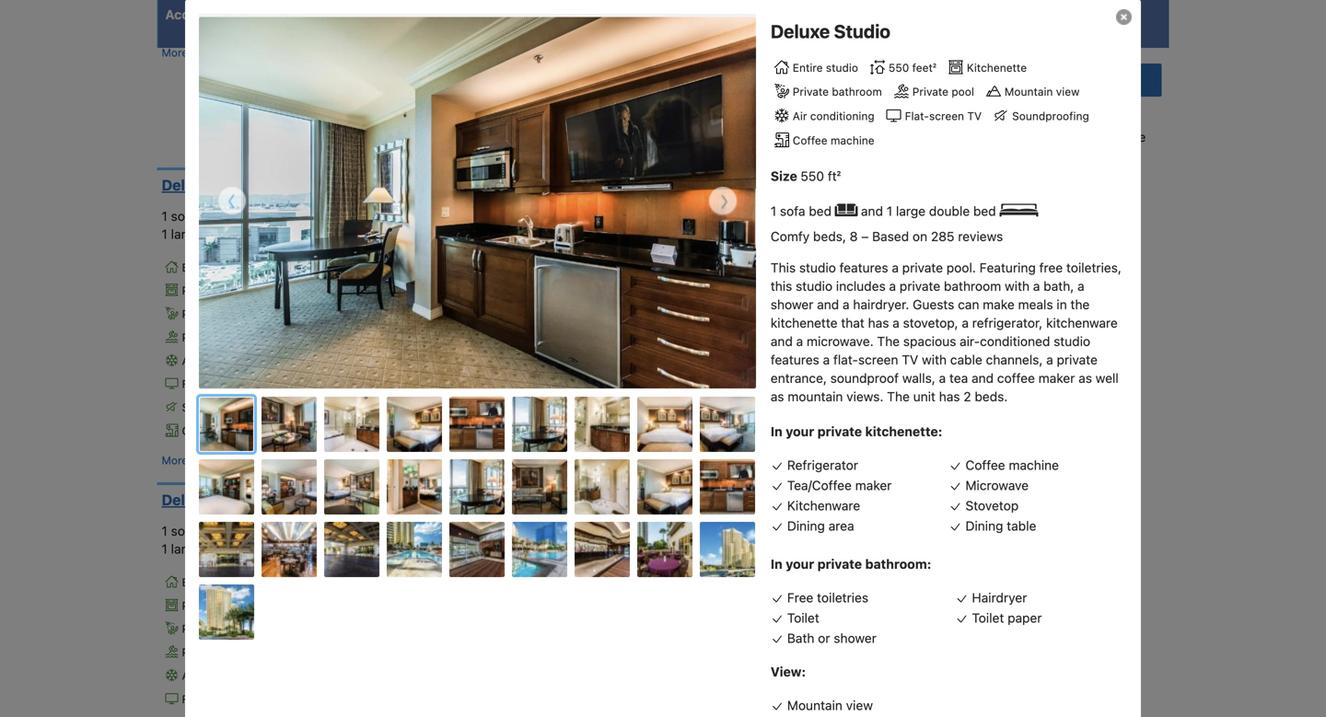 Task type: describe. For each thing, give the bounding box(es) containing it.
limited- for us$642
[[512, 246, 556, 259]]

2 vertical spatial air
[[182, 670, 196, 683]]

size
[[771, 168, 798, 184]]

1 limited-time deal from the top
[[512, 41, 605, 54]]

2 vertical spatial air conditioning
[[182, 670, 264, 683]]

1 horizontal spatial shower
[[834, 631, 877, 646]]

photo of deluxe studio #7 image
[[575, 397, 630, 452]]

photo of deluxe studio #2 image
[[262, 397, 317, 452]]

couch image for us$642
[[226, 209, 249, 222]]

1 vertical spatial flat-screen tv
[[182, 378, 259, 391]]

i'll reserve button
[[975, 64, 1162, 97]]

1 42.00 from the top
[[512, 103, 539, 114]]

takes
[[1031, 107, 1062, 123]]

us$642
[[508, 198, 570, 216]]

a up the "meals"
[[1034, 279, 1041, 294]]

it
[[991, 107, 999, 123]]

private up the toiletries
[[818, 557, 862, 572]]

1 december from the top
[[689, 196, 743, 209]]

private kitchenette for city view
[[182, 284, 280, 297]]

includes
[[836, 279, 886, 294]]

kitchenette
[[967, 61, 1027, 74]]

2 5 from the top
[[824, 494, 831, 507]]

0 horizontal spatial features
[[771, 352, 820, 367]]

double inside dialog dialog
[[930, 203, 970, 219]]

1 deal from the top
[[582, 41, 605, 54]]

coffee up microwave
[[966, 458, 1006, 473]]

immediate
[[1084, 129, 1146, 145]]

toiletries
[[817, 590, 869, 606]]

free inside dialog dialog
[[788, 590, 814, 606]]

flat- inside dialog dialog
[[905, 110, 930, 122]]

1 large double bed inside dialog dialog
[[887, 203, 1000, 219]]

more details on meals and payment options image
[[885, 491, 898, 504]]

us$644
[[508, 513, 571, 531]]

reviews
[[958, 229, 1004, 244]]

photo of deluxe studio #19 image
[[199, 522, 254, 578]]

channels,
[[986, 352, 1043, 367]]

occupancy image for us$644
[[391, 494, 403, 506]]

entire inside dialog dialog
[[793, 61, 823, 74]]

accommodation type
[[165, 7, 303, 22]]

beds.
[[975, 389, 1008, 404]]

2 before 5 december 2023 from the top
[[689, 494, 831, 524]]

conditioned
[[980, 334, 1051, 349]]

40% off. you're getting a reduced rate because this property is offering a limited-time deal.. element for us$642
[[508, 218, 559, 238]]

area
[[829, 519, 855, 534]]

stovetop,
[[903, 315, 959, 331]]

kitchenette:
[[866, 424, 943, 439]]

private up "refrigerator" in the right bottom of the page
[[818, 424, 862, 439]]

3 before from the top
[[788, 697, 821, 710]]

soundproofing inside dialog dialog
[[1013, 110, 1090, 122]]

type
[[272, 7, 303, 22]]

toilet paper
[[972, 611, 1043, 626]]

9
[[584, 7, 593, 22]]

guests
[[451, 7, 494, 22]]

3 5 from the top
[[824, 697, 831, 710]]

tv inside this studio features a private pool. featuring free toiletries, this studio includes a private bathroom with a bath, a shower and a hairdryer. guests can make meals in the kitchenette that has a stovetop, a refrigerator, kitchenware and a microwave. the spacious air-conditioned studio features a flat-screen tv with cable channels, a private entrance, soundproof walls, a tea and coffee maker as well as mountain views. the unit has 2 beds.
[[902, 352, 919, 367]]

more for coffee
[[162, 46, 188, 59]]

2 excluded: from the top
[[512, 289, 560, 301]]

toiletries,
[[1067, 260, 1122, 275]]

1 vertical spatial photo of deluxe studio #1 image
[[200, 398, 255, 453]]

accommodation
[[165, 7, 269, 22]]

price for 9 nights
[[527, 7, 636, 22]]

deluxe studio link for us$642
[[162, 176, 362, 194]]

2 vertical spatial flat-
[[182, 693, 206, 706]]

double for us$644
[[204, 542, 245, 557]]

1 vertical spatial conditioning
[[199, 355, 264, 367]]

photo of deluxe studio #3 image
[[324, 397, 380, 452]]

microwave.
[[807, 334, 874, 349]]

your
[[669, 7, 698, 22]]

photo of deluxe studio #23 image
[[450, 522, 505, 578]]

pool.
[[947, 260, 977, 275]]

photo of deluxe studio #15 image
[[512, 460, 568, 515]]

mountain
[[788, 389, 843, 404]]

make
[[983, 297, 1015, 312]]

photo of deluxe studio #24 image
[[512, 522, 568, 578]]

1 before 5 december 2023 from the top
[[689, 179, 831, 209]]

1 tax, from the top
[[596, 85, 614, 96]]

deluxe studio for us$644
[[162, 491, 260, 509]]

1 horizontal spatial mountain
[[1005, 85, 1053, 98]]

machine up ft²
[[831, 134, 875, 147]]

2 130.00 from the top
[[563, 326, 594, 337]]

tea
[[950, 371, 969, 386]]

sofa for us$644
[[171, 524, 196, 539]]

2 cleaning from the top
[[596, 326, 636, 337]]

air inside dialog dialog
[[793, 110, 807, 122]]

comfy
[[771, 229, 810, 244]]

walls,
[[903, 371, 936, 386]]

1 vertical spatial soundproofing
[[182, 401, 259, 414]]

285
[[931, 229, 955, 244]]

refrigerator
[[788, 458, 859, 473]]

0 vertical spatial with
[[1005, 279, 1030, 294]]

0 horizontal spatial with
[[922, 352, 947, 367]]

a down hairdryer.
[[893, 315, 900, 331]]

550 feet² for view
[[275, 261, 323, 274]]

tea/coffee maker
[[788, 478, 892, 493]]

couch image for us$644
[[226, 524, 249, 537]]

entire studio for view
[[182, 261, 247, 274]]

40% for us$644
[[512, 537, 537, 550]]

photo of deluxe studio #4 image
[[387, 397, 442, 452]]

i'll reserve
[[1037, 72, 1100, 88]]

city view
[[271, 331, 319, 344]]

private bathroom for conditioning
[[182, 623, 271, 636]]

1 5 from the top
[[824, 179, 831, 191]]

free
[[1040, 260, 1063, 275]]

choices
[[701, 7, 751, 22]]

2 42.00 from the top
[[512, 308, 539, 319]]

dining area
[[788, 519, 855, 534]]

bath,
[[1044, 279, 1075, 294]]

deluxe for us$642
[[162, 176, 210, 194]]

views.
[[847, 389, 884, 404]]

1 sofa bed inside dialog dialog
[[771, 203, 836, 219]]

40% off for us$642
[[512, 222, 554, 235]]

featuring
[[980, 260, 1036, 275]]

or
[[818, 631, 831, 646]]

0 horizontal spatial as
[[771, 389, 785, 404]]

40% off. you're getting a reduced rate because this property is offering a limited-time deal.. element for us$644
[[508, 533, 559, 554]]

1 cancellation from the top
[[717, 179, 784, 191]]

550 feet² for conditioning
[[275, 576, 323, 589]]

view:
[[771, 665, 806, 680]]

refrigerator,
[[973, 315, 1043, 331]]

0 horizontal spatial mountain view
[[788, 698, 873, 713]]

0 vertical spatial the
[[878, 334, 900, 349]]

more for 550
[[162, 454, 188, 467]]

1 40% from the top
[[512, 17, 537, 30]]

this
[[771, 260, 796, 275]]

deluxe studio inside dialog dialog
[[771, 20, 891, 42]]

studio for us$644
[[214, 491, 260, 509]]

large for us$644
[[171, 542, 201, 557]]

bathroom inside this studio features a private pool. featuring free toiletries, this studio includes a private bathroom with a bath, a shower and a hairdryer. guests can make meals in the kitchenette that has a stovetop, a refrigerator, kitchenware and a microwave. the spacious air-conditioned studio features a flat-screen tv with cable channels, a private entrance, soundproof walls, a tea and coffee maker as well as mountain views. the unit has 2 beds.
[[944, 279, 1002, 294]]

8
[[850, 229, 858, 244]]

large for us$642
[[171, 227, 201, 242]]

free toiletries
[[788, 590, 869, 606]]

coffee machine up microwave
[[966, 458, 1060, 473]]

in for in your private bathroom:
[[771, 557, 783, 572]]

2 14.5 from the top
[[562, 289, 581, 301]]

kitchenware
[[788, 498, 861, 514]]

deluxe for us$644
[[162, 491, 210, 509]]

2 tax, from the top
[[596, 289, 614, 301]]

the
[[1071, 297, 1090, 312]]

feet² for city view
[[299, 261, 323, 274]]

photo of deluxe studio #17 image
[[638, 460, 693, 515]]

1 horizontal spatial features
[[840, 260, 889, 275]]

1 sofa bed for us$642
[[162, 209, 226, 224]]

coffee machine up photo of deluxe studio #10
[[182, 425, 264, 438]]

bathroom:
[[866, 557, 932, 572]]

0 vertical spatial view
[[1057, 85, 1080, 98]]

this
[[771, 279, 793, 294]]

photo of deluxe studio #8 image
[[638, 397, 693, 452]]

a up that
[[843, 297, 850, 312]]

of
[[435, 7, 448, 22]]

deluxe inside dialog dialog
[[771, 20, 830, 42]]

1 large double bed for us$642
[[162, 227, 275, 242]]

0 horizontal spatial mountain
[[788, 698, 843, 713]]

40% for us$642
[[512, 222, 537, 235]]

studio inside dialog dialog
[[834, 20, 891, 42]]

2 night, from the top
[[512, 326, 538, 337]]

1 vertical spatial the
[[887, 389, 910, 404]]

your choices
[[669, 7, 751, 22]]

1 14.5 % tax, us$ 42.00 destination fee per night, us$ 130.00 cleaning fee per stay from the top
[[512, 85, 653, 151]]

coffee machine left type
[[182, 17, 264, 30]]

toilet for toilet paper
[[972, 611, 1005, 626]]

sofa inside dialog dialog
[[780, 203, 806, 219]]

2 2023 from the top
[[746, 511, 773, 524]]

paper
[[1008, 611, 1043, 626]]

private pool for conditioning
[[182, 646, 244, 659]]

us$1,073
[[508, 494, 558, 507]]

unit
[[914, 389, 936, 404]]

1 vertical spatial air
[[182, 355, 196, 367]]

on
[[913, 229, 928, 244]]

cable
[[951, 352, 983, 367]]

3 december from the top
[[689, 714, 743, 718]]

a down based
[[892, 260, 899, 275]]

confirmation
[[991, 129, 1068, 145]]

3 cancellation from the top
[[717, 697, 784, 710]]

number of guests
[[381, 7, 494, 22]]

photo of deluxe studio #26 image
[[638, 522, 693, 578]]

2 14.5 % tax, us$ 42.00 destination fee per night, us$ 130.00 cleaning fee per stay from the top
[[512, 289, 653, 356]]

this studio features a private pool. featuring free toiletries, this studio includes a private bathroom with a bath, a shower and a hairdryer. guests can make meals in the kitchenette that has a stovetop, a refrigerator, kitchenware and a microwave. the spacious air-conditioned studio features a flat-screen tv with cable channels, a private entrance, soundproof walls, a tea and coffee maker as well as mountain views. the unit has 2 beds.
[[771, 260, 1122, 404]]

photo of deluxe studio #9 image
[[700, 397, 756, 452]]

based
[[873, 229, 910, 244]]

feet² inside dialog dialog
[[913, 61, 937, 74]]

studio for us$642
[[214, 176, 260, 194]]

a left flat-
[[823, 352, 830, 367]]

coffee left type
[[182, 17, 217, 30]]

off for us$642
[[540, 222, 554, 235]]

photo of deluxe studio #22 image
[[387, 522, 442, 578]]

your for in your private kitchenette:
[[786, 424, 815, 439]]

1 destination from the top
[[542, 103, 593, 114]]

a up the the on the top right of the page
[[1078, 279, 1085, 294]]

entire studio inside dialog dialog
[[793, 61, 859, 74]]

spacious
[[904, 334, 957, 349]]

coffee
[[998, 371, 1035, 386]]

2 stay from the top
[[530, 345, 549, 356]]

private bathroom for view
[[182, 308, 271, 321]]

private up guests
[[900, 279, 941, 294]]

kitchenette inside this studio features a private pool. featuring free toiletries, this studio includes a private bathroom with a bath, a shower and a hairdryer. guests can make meals in the kitchenette that has a stovetop, a refrigerator, kitchenware and a microwave. the spacious air-conditioned studio features a flat-screen tv with cable channels, a private entrance, soundproof walls, a tea and coffee maker as well as mountain views. the unit has 2 beds.
[[771, 315, 838, 331]]

can
[[958, 297, 980, 312]]

1 sofa bed for us$644
[[162, 524, 226, 539]]

flat-
[[834, 352, 859, 367]]

limited-time deal. you're getting a reduced rate because this property has a limited-time deal running. these deals only last up to 48 hours.. element for us$644
[[508, 558, 609, 578]]

a down can
[[962, 315, 969, 331]]

time for us$644
[[556, 561, 579, 574]]

kitchenette for city view
[[221, 284, 280, 297]]

0 vertical spatial has
[[868, 315, 890, 331]]

1 horizontal spatial has
[[940, 389, 961, 404]]

1 vertical spatial view
[[295, 331, 319, 344]]

minutes
[[1077, 107, 1124, 123]]

hairdryer
[[972, 590, 1028, 606]]

entrance,
[[771, 371, 827, 386]]

guests
[[913, 297, 955, 312]]

1 vertical spatial flat-
[[182, 378, 206, 391]]

1 vertical spatial maker
[[856, 478, 892, 493]]

us$1,070
[[508, 179, 558, 191]]

0 vertical spatial photo of deluxe studio #1 image
[[199, 17, 756, 389]]

1 night, from the top
[[512, 121, 538, 133]]

more link for 550 feet²
[[162, 451, 188, 470]]

1 horizontal spatial view
[[846, 698, 873, 713]]

size 550 ft²
[[771, 168, 841, 184]]

a right channels,
[[1047, 352, 1054, 367]]

1 horizontal spatial as
[[1079, 371, 1093, 386]]

well
[[1096, 371, 1119, 386]]

bath or shower
[[788, 631, 877, 646]]



Task type: locate. For each thing, give the bounding box(es) containing it.
2 your from the top
[[786, 557, 815, 572]]

1 2023 from the top
[[746, 196, 773, 209]]

destination
[[542, 103, 593, 114], [542, 308, 593, 319]]

0 vertical spatial 2023
[[746, 196, 773, 209]]

view
[[1057, 85, 1080, 98], [295, 331, 319, 344], [846, 698, 873, 713]]

conditioning up ft²
[[811, 110, 875, 122]]

14.5
[[562, 85, 581, 96], [562, 289, 581, 301]]

limited- down the "us$644" at the bottom left of the page
[[512, 561, 556, 574]]

0 vertical spatial mountain view
[[1005, 85, 1080, 98]]

1 vertical spatial entire studio
[[182, 261, 247, 274]]

it only takes 2 minutes confirmation is immediate
[[991, 107, 1146, 145]]

limited-time deal. you're getting a reduced rate because this property has a limited-time deal running. these deals only last up to 48 hours.. element down us$642
[[508, 243, 609, 263]]

kitchenette up microwave.
[[771, 315, 838, 331]]

5 right size
[[824, 179, 831, 191]]

2 in from the top
[[771, 557, 783, 572]]

and
[[861, 203, 884, 219], [252, 209, 274, 224], [817, 297, 840, 312], [771, 334, 793, 349], [972, 371, 994, 386], [252, 524, 274, 539]]

1 vertical spatial private kitchenette
[[182, 600, 280, 613]]

2 vertical spatial 2023
[[746, 714, 773, 718]]

occupancy image
[[391, 179, 403, 191], [379, 494, 391, 506], [391, 494, 403, 506]]

bed
[[809, 203, 832, 219], [974, 203, 997, 219], [200, 209, 223, 224], [248, 227, 271, 242], [200, 524, 223, 539], [248, 542, 271, 557]]

1 before from the top
[[788, 179, 821, 191]]

with down 'spacious'
[[922, 352, 947, 367]]

1 vertical spatial 2023
[[746, 511, 773, 524]]

in right photo of deluxe studio #9
[[771, 424, 783, 439]]

view down bath or shower
[[846, 698, 873, 713]]

1 vertical spatial deal
[[582, 246, 605, 259]]

air-
[[960, 334, 980, 349]]

dining for dining area
[[788, 519, 825, 534]]

2 vertical spatial 550 feet²
[[275, 576, 323, 589]]

kitchenette down photo of deluxe studio #19
[[221, 600, 280, 613]]

bath
[[788, 631, 815, 646]]

2 deluxe studio link from the top
[[162, 491, 362, 509]]

2 limited- from the top
[[512, 246, 556, 259]]

occupancy image
[[379, 179, 391, 191]]

deal for us$642
[[582, 246, 605, 259]]

entire for view
[[182, 261, 212, 274]]

dining
[[788, 519, 825, 534], [966, 519, 1004, 534]]

microwave
[[966, 478, 1029, 493]]

2 vertical spatial deluxe
[[162, 491, 210, 509]]

0 horizontal spatial maker
[[856, 478, 892, 493]]

3 deal from the top
[[582, 561, 605, 574]]

14.5 % tax, us$ 42.00 destination fee per night, us$ 130.00 cleaning fee per stay
[[512, 85, 653, 151], [512, 289, 653, 356]]

more link
[[162, 43, 188, 62], [162, 451, 188, 470]]

2 cancellation from the top
[[717, 494, 784, 507]]

limited- for us$644
[[512, 561, 556, 574]]

dialog dialog
[[185, 0, 1327, 718]]

2 vertical spatial before
[[788, 697, 821, 710]]

kitchenette up city on the top of page
[[221, 284, 280, 297]]

1 14.5 from the top
[[562, 85, 581, 96]]

screen
[[930, 110, 965, 122], [859, 352, 899, 367], [206, 378, 241, 391], [206, 693, 241, 706]]

1 private kitchenette from the top
[[182, 284, 280, 297]]

before down view:
[[788, 697, 821, 710]]

pool for view
[[221, 331, 244, 344]]

2 before from the top
[[788, 494, 821, 507]]

dining table
[[966, 519, 1037, 534]]

more link left photo of deluxe studio #10
[[162, 451, 188, 470]]

0 vertical spatial deal
[[582, 41, 605, 54]]

limited-time deal. you're getting a reduced rate because this property has a limited-time deal running. these deals only last up to 48 hours.. element
[[508, 38, 609, 58], [508, 243, 609, 263], [508, 558, 609, 578]]

3 limited-time deal. you're getting a reduced rate because this property has a limited-time deal running. these deals only last up to 48 hours.. element from the top
[[508, 558, 609, 578]]

0 horizontal spatial shower
[[771, 297, 814, 312]]

flat-screen tv inside dialog dialog
[[905, 110, 982, 122]]

feet² left photo of deluxe studio #21
[[299, 576, 323, 589]]

time for us$642
[[556, 246, 579, 259]]

2 40% from the top
[[512, 222, 537, 235]]

0 vertical spatial feet²
[[913, 61, 937, 74]]

5 down tea/coffee
[[824, 494, 831, 507]]

2 more from the top
[[162, 454, 188, 467]]

the left unit
[[887, 389, 910, 404]]

in your private bathroom:
[[771, 557, 932, 572]]

0 vertical spatial more link
[[162, 43, 188, 62]]

1 more from the top
[[162, 46, 188, 59]]

0 horizontal spatial view
[[295, 331, 319, 344]]

coffee machine up ft²
[[793, 134, 875, 147]]

with down featuring at the top of the page
[[1005, 279, 1030, 294]]

1 large double bed
[[887, 203, 1000, 219], [162, 227, 275, 242], [162, 542, 275, 557]]

shower down 'this'
[[771, 297, 814, 312]]

2 up is
[[1066, 107, 1074, 123]]

conditioning inside dialog dialog
[[811, 110, 875, 122]]

air conditioning up ft²
[[793, 110, 875, 122]]

in
[[1057, 297, 1068, 312]]

2 vertical spatial private pool
[[182, 646, 244, 659]]

cancellation up comfy
[[717, 179, 784, 191]]

air conditioning inside dialog dialog
[[793, 110, 875, 122]]

40% off. you're getting a reduced rate because this property is offering a limited-time deal.. element down us$642
[[508, 218, 559, 238]]

pool down the kitchenette
[[952, 85, 975, 98]]

limited-time deal
[[512, 41, 605, 54], [512, 246, 605, 259], [512, 561, 605, 574]]

40% off. you're getting a reduced rate because this property is offering a limited-time deal.. element down the "us$644" at the bottom left of the page
[[508, 533, 559, 554]]

occupancy image for us$642
[[391, 179, 403, 191]]

2 toilet from the left
[[972, 611, 1005, 626]]

nights
[[596, 7, 636, 22]]

limited-time deal. you're getting a reduced rate because this property has a limited-time deal running. these deals only last up to 48 hours.. element down the "us$644" at the bottom left of the page
[[508, 558, 609, 578]]

your
[[786, 424, 815, 439], [786, 557, 815, 572]]

private bathroom
[[793, 85, 882, 98], [182, 308, 271, 321], [182, 623, 271, 636]]

only
[[1002, 107, 1027, 123]]

private pool for view
[[182, 331, 244, 344]]

deluxe studio for us$642
[[162, 176, 260, 194]]

bathroom
[[832, 85, 882, 98], [944, 279, 1002, 294], [221, 308, 271, 321], [221, 623, 271, 636]]

flat-
[[905, 110, 930, 122], [182, 378, 206, 391], [182, 693, 206, 706]]

soundproof
[[831, 371, 899, 386]]

more left photo of deluxe studio #10
[[162, 454, 188, 467]]

more
[[162, 46, 188, 59], [162, 454, 188, 467]]

screen inside this studio features a private pool. featuring free toiletries, this studio includes a private bathroom with a bath, a shower and a hairdryer. guests can make meals in the kitchenette that has a stovetop, a refrigerator, kitchenware and a microwave. the spacious air-conditioned studio features a flat-screen tv with cable channels, a private entrance, soundproof walls, a tea and coffee maker as well as mountain views. the unit has 2 beds.
[[859, 352, 899, 367]]

dining down stovetop
[[966, 519, 1004, 534]]

meals
[[1019, 297, 1054, 312]]

coffee up the size 550 ft²
[[793, 134, 828, 147]]

private bathroom inside dialog dialog
[[793, 85, 882, 98]]

mountain down view:
[[788, 698, 843, 713]]

0 vertical spatial 40% off. you're getting a reduced rate because this property is offering a limited-time deal.. element
[[508, 13, 559, 34]]

2 deal from the top
[[582, 246, 605, 259]]

in for in your private kitchenette:
[[771, 424, 783, 439]]

photo of deluxe studio #12 image
[[324, 460, 380, 515]]

–
[[862, 229, 869, 244]]

stovetop
[[966, 498, 1019, 514]]

cancellation up "photo of deluxe studio #27"
[[717, 494, 784, 507]]

pool for conditioning
[[221, 646, 244, 659]]

photo of deluxe studio #25 image
[[575, 522, 630, 578]]

2 free cancellation from the top
[[689, 494, 784, 507]]

double
[[930, 203, 970, 219], [204, 227, 245, 242], [204, 542, 245, 557]]

1 vertical spatial private pool
[[182, 331, 244, 344]]

40% off. you're getting a reduced rate because this property is offering a limited-time deal.. element
[[508, 13, 559, 34], [508, 218, 559, 238], [508, 533, 559, 554]]

feet² up city view
[[299, 261, 323, 274]]

deal
[[582, 41, 605, 54], [582, 246, 605, 259], [582, 561, 605, 574]]

0 vertical spatial maker
[[1039, 371, 1076, 386]]

40% down the "us$644" at the bottom left of the page
[[512, 537, 537, 550]]

private kitchenette up city on the top of page
[[182, 284, 280, 297]]

0 vertical spatial limited-
[[512, 41, 556, 54]]

couch image inside dialog dialog
[[836, 204, 858, 217]]

1 % from the top
[[584, 85, 593, 96]]

0 vertical spatial large
[[896, 203, 926, 219]]

photo of deluxe studio #11 image
[[262, 460, 317, 515]]

0 vertical spatial private bathroom
[[793, 85, 882, 98]]

mountain view up takes
[[1005, 85, 1080, 98]]

more link for coffee machine
[[162, 43, 188, 62]]

130.00
[[563, 121, 594, 133], [563, 326, 594, 337]]

couch image
[[836, 204, 858, 217], [226, 209, 249, 222], [226, 524, 249, 537]]

photo of deluxe studio #14 image
[[450, 460, 505, 515]]

0 vertical spatial deluxe studio link
[[162, 176, 362, 194]]

photo of deluxe studio #28 image
[[199, 585, 254, 640]]

0 vertical spatial free cancellation
[[689, 179, 784, 191]]

2023 left dining area
[[746, 511, 773, 524]]

limited-
[[512, 41, 556, 54], [512, 246, 556, 259], [512, 561, 556, 574]]

tax,
[[596, 85, 614, 96], [596, 289, 614, 301]]

private pool down photo of deluxe studio #28
[[182, 646, 244, 659]]

off for us$644
[[540, 537, 554, 550]]

photo of deluxe studio #20 image
[[262, 522, 317, 578]]

kitchenette for air conditioning
[[221, 600, 280, 613]]

1 vertical spatial limited-time deal. you're getting a reduced rate because this property has a limited-time deal running. these deals only last up to 48 hours.. element
[[508, 243, 609, 263]]

1 40% off from the top
[[512, 17, 554, 30]]

3 free cancellation from the top
[[689, 697, 784, 710]]

1 your from the top
[[786, 424, 815, 439]]

0 vertical spatial 14.5
[[562, 85, 581, 96]]

free cancellation up "photo of deluxe studio #27"
[[689, 494, 784, 507]]

0 vertical spatial entire studio
[[793, 61, 859, 74]]

3 limited-time deal from the top
[[512, 561, 605, 574]]

2 time from the top
[[556, 246, 579, 259]]

before 5 december 2023 up comfy
[[689, 179, 831, 209]]

1 in from the top
[[771, 424, 783, 439]]

2 limited-time deal. you're getting a reduced rate because this property has a limited-time deal running. these deals only last up to 48 hours.. element from the top
[[508, 243, 609, 263]]

42.00
[[512, 103, 539, 114], [512, 308, 539, 319]]

1 vertical spatial pool
[[221, 331, 244, 344]]

limited-time deal. you're getting a reduced rate because this property has a limited-time deal running. these deals only last up to 48 hours.. element for us$642
[[508, 243, 609, 263]]

time down for at the left top of page
[[556, 41, 579, 54]]

your down mountain on the bottom of the page
[[786, 424, 815, 439]]

0 vertical spatial 42.00
[[512, 103, 539, 114]]

large
[[896, 203, 926, 219], [171, 227, 201, 242], [171, 542, 201, 557]]

0 vertical spatial flat-
[[905, 110, 930, 122]]

2 more link from the top
[[162, 451, 188, 470]]

photo of deluxe studio #10 image
[[199, 460, 254, 515]]

dining for dining table
[[966, 519, 1004, 534]]

cancellation down view:
[[717, 697, 784, 710]]

coffee up photo of deluxe studio #10
[[182, 425, 217, 438]]

0 vertical spatial %
[[584, 85, 593, 96]]

2 vertical spatial deal
[[582, 561, 605, 574]]

shower right the or
[[834, 631, 877, 646]]

conditioning up photo of deluxe studio #2 on the bottom of page
[[199, 355, 264, 367]]

studio
[[826, 61, 859, 74], [800, 260, 836, 275], [215, 261, 247, 274], [796, 279, 833, 294], [1054, 334, 1091, 349], [215, 576, 247, 589]]

toilet for toilet
[[788, 611, 820, 626]]

2023 down view:
[[746, 714, 773, 718]]

3 limited- from the top
[[512, 561, 556, 574]]

40% off. you're getting a reduced rate because this property is offering a limited-time deal.. element left for at the left top of page
[[508, 13, 559, 34]]

entire studio
[[793, 61, 859, 74], [182, 261, 247, 274], [182, 576, 247, 589]]

1 vertical spatial 42.00
[[512, 308, 539, 319]]

maker up "kitchenware"
[[856, 478, 892, 493]]

2 vertical spatial pool
[[221, 646, 244, 659]]

1 vertical spatial %
[[584, 289, 593, 301]]

0 vertical spatial 40%
[[512, 17, 537, 30]]

0 vertical spatial 14.5 % tax, us$ 42.00 destination fee per night, us$ 130.00 cleaning fee per stay
[[512, 85, 653, 151]]

limited-time deal for us$644
[[512, 561, 605, 574]]

1 horizontal spatial maker
[[1039, 371, 1076, 386]]

off down the "us$644" at the bottom left of the page
[[540, 537, 554, 550]]

photo of deluxe studio #5 image
[[450, 397, 505, 452]]

feet² left the kitchenette
[[913, 61, 937, 74]]

0 vertical spatial 550 feet²
[[889, 61, 937, 74]]

free cancellation down view:
[[689, 697, 784, 710]]

limited-time deal for us$642
[[512, 246, 605, 259]]

a up hairdryer.
[[890, 279, 897, 294]]

2 vertical spatial conditioning
[[199, 670, 264, 683]]

shower inside this studio features a private pool. featuring free toiletries, this studio includes a private bathroom with a bath, a shower and a hairdryer. guests can make meals in the kitchenette that has a stovetop, a refrigerator, kitchenware and a microwave. the spacious air-conditioned studio features a flat-screen tv with cable channels, a private entrance, soundproof walls, a tea and coffee maker as well as mountain views. the unit has 2 beds.
[[771, 297, 814, 312]]

limited- down us$642
[[512, 246, 556, 259]]

2 december from the top
[[689, 511, 743, 524]]

conditioning
[[811, 110, 875, 122], [199, 355, 264, 367], [199, 670, 264, 683]]

1 limited- from the top
[[512, 41, 556, 54]]

beds,
[[814, 229, 847, 244]]

2 vertical spatial view
[[846, 698, 873, 713]]

1 vertical spatial mountain view
[[788, 698, 873, 713]]

has down tea
[[940, 389, 961, 404]]

2 vertical spatial cancellation
[[717, 697, 784, 710]]

mountain view down view:
[[788, 698, 873, 713]]

550 feet² up city view
[[275, 261, 323, 274]]

0 vertical spatial entire
[[793, 61, 823, 74]]

before
[[788, 179, 821, 191], [788, 494, 821, 507], [788, 697, 821, 710]]

private pool inside dialog dialog
[[913, 85, 975, 98]]

pool down photo of deluxe studio #28
[[221, 646, 244, 659]]

1 vertical spatial 550 feet²
[[275, 261, 323, 274]]

entire for conditioning
[[182, 576, 212, 589]]

cleaning
[[596, 121, 636, 133], [596, 326, 636, 337]]

before left ft²
[[788, 179, 821, 191]]

off down us$642
[[540, 222, 554, 235]]

1 free cancellation from the top
[[689, 179, 784, 191]]

2 vertical spatial 5
[[824, 697, 831, 710]]

a up entrance,
[[797, 334, 804, 349]]

2 40% off. you're getting a reduced rate because this property is offering a limited-time deal.. element from the top
[[508, 218, 559, 238]]

shower
[[771, 297, 814, 312], [834, 631, 877, 646]]

2 horizontal spatial view
[[1057, 85, 1080, 98]]

2 vertical spatial feet²
[[299, 576, 323, 589]]

0 vertical spatial deluxe
[[771, 20, 830, 42]]

2 % from the top
[[584, 289, 593, 301]]

deluxe studio link for us$644
[[162, 491, 362, 509]]

1 vertical spatial excluded:
[[512, 289, 560, 301]]

private
[[903, 260, 944, 275], [900, 279, 941, 294], [1057, 352, 1098, 367], [818, 424, 862, 439], [818, 557, 862, 572]]

1 vertical spatial 2
[[964, 389, 972, 404]]

0 vertical spatial soundproofing
[[1013, 110, 1090, 122]]

1 dining from the left
[[788, 519, 825, 534]]

2 off from the top
[[540, 222, 554, 235]]

air conditioning up photo of deluxe studio #2 on the bottom of page
[[182, 355, 264, 367]]

1 vertical spatial has
[[940, 389, 961, 404]]

machine up photo of deluxe studio #10
[[220, 425, 264, 438]]

2 40% off from the top
[[512, 222, 554, 235]]

1 vertical spatial with
[[922, 352, 947, 367]]

private up the well
[[1057, 352, 1098, 367]]

1 vertical spatial kitchenette
[[771, 315, 838, 331]]

pool inside dialog dialog
[[952, 85, 975, 98]]

2 vertical spatial entire studio
[[182, 576, 247, 589]]

tea/coffee
[[788, 478, 852, 493]]

photo of deluxe studio #1 image
[[199, 17, 756, 389], [200, 398, 255, 453]]

pool left city on the top of page
[[221, 331, 244, 344]]

before down tea/coffee
[[788, 494, 821, 507]]

more link down accommodation
[[162, 43, 188, 62]]

1 130.00 from the top
[[563, 121, 594, 133]]

machine
[[220, 17, 264, 30], [831, 134, 875, 147], [220, 425, 264, 438], [1009, 458, 1060, 473]]

1 toilet from the left
[[788, 611, 820, 626]]

2 inside it only takes 2 minutes confirmation is immediate
[[1066, 107, 1074, 123]]

deal for us$644
[[582, 561, 605, 574]]

the down hairdryer.
[[878, 334, 900, 349]]

1 horizontal spatial mountain view
[[1005, 85, 1080, 98]]

0 vertical spatial double
[[930, 203, 970, 219]]

hairdryer.
[[853, 297, 910, 312]]

1 time from the top
[[556, 41, 579, 54]]

2 vertical spatial off
[[540, 537, 554, 550]]

machine left type
[[220, 17, 264, 30]]

3 before 5 december 2023 from the top
[[689, 697, 831, 718]]

1 vertical spatial cancellation
[[717, 494, 784, 507]]

pool
[[952, 85, 975, 98], [221, 331, 244, 344], [221, 646, 244, 659]]

40% off down us$642
[[512, 222, 554, 235]]

fee
[[596, 103, 610, 114], [639, 121, 653, 133], [596, 308, 610, 319], [639, 326, 653, 337]]

toilet
[[788, 611, 820, 626], [972, 611, 1005, 626]]

photo of deluxe studio #16 image
[[575, 460, 630, 515]]

0 vertical spatial flat-screen tv
[[905, 110, 982, 122]]

air
[[793, 110, 807, 122], [182, 355, 196, 367], [182, 670, 196, 683]]

before 5 december 2023
[[689, 179, 831, 209], [689, 494, 831, 524], [689, 697, 831, 718]]

1 vertical spatial features
[[771, 352, 820, 367]]

0 vertical spatial stay
[[530, 140, 549, 151]]

table
[[1007, 519, 1037, 534]]

before 5 december 2023 down tea/coffee
[[689, 494, 831, 524]]

1 vertical spatial deluxe studio
[[162, 176, 260, 194]]

a left tea
[[939, 371, 946, 386]]

photo of deluxe studio #21 image
[[324, 522, 380, 578]]

550 feet² left photo of deluxe studio #21
[[275, 576, 323, 589]]

kitchenware
[[1047, 315, 1118, 331]]

stay up 'us$1,070'
[[530, 140, 549, 151]]

photo of deluxe studio #6 image
[[512, 397, 568, 452]]

3 2023 from the top
[[746, 714, 773, 718]]

1 vertical spatial free cancellation
[[689, 494, 784, 507]]

machine up microwave
[[1009, 458, 1060, 473]]

limited-time deal down us$642
[[512, 246, 605, 259]]

1 stay from the top
[[530, 140, 549, 151]]

1 vertical spatial in
[[771, 557, 783, 572]]

0 horizontal spatial has
[[868, 315, 890, 331]]

sofa
[[780, 203, 806, 219], [171, 209, 196, 224], [171, 524, 196, 539]]

2 dining from the left
[[966, 519, 1004, 534]]

1 vertical spatial december
[[689, 511, 743, 524]]

0 vertical spatial in
[[771, 424, 783, 439]]

more down accommodation
[[162, 46, 188, 59]]

1 cleaning from the top
[[596, 121, 636, 133]]

private kitchenette down photo of deluxe studio #19
[[182, 600, 280, 613]]

2 limited-time deal from the top
[[512, 246, 605, 259]]

2023 down size
[[746, 196, 773, 209]]

0 horizontal spatial 2
[[964, 389, 972, 404]]

as
[[1079, 371, 1093, 386], [771, 389, 785, 404]]

0 vertical spatial tax,
[[596, 85, 614, 96]]

mountain up only
[[1005, 85, 1053, 98]]

40% off down the "us$644" at the bottom left of the page
[[512, 537, 554, 550]]

3 off from the top
[[540, 537, 554, 550]]

maker inside this studio features a private pool. featuring free toiletries, this studio includes a private bathroom with a bath, a shower and a hairdryer. guests can make meals in the kitchenette that has a stovetop, a refrigerator, kitchenware and a microwave. the spacious air-conditioned studio features a flat-screen tv with cable channels, a private entrance, soundproof walls, a tea and coffee maker as well as mountain views. the unit has 2 beds.
[[1039, 371, 1076, 386]]

1 off from the top
[[540, 17, 554, 30]]

view right city on the top of page
[[295, 331, 319, 344]]

3 40% from the top
[[512, 537, 537, 550]]

1 deluxe studio link from the top
[[162, 176, 362, 194]]

2 destination from the top
[[542, 308, 593, 319]]

photo of deluxe studio #18 image
[[700, 460, 756, 515]]

double for us$642
[[204, 227, 245, 242]]

soundproofing
[[1013, 110, 1090, 122], [182, 401, 259, 414]]

comfy beds, 8 –                       based on  285 reviews
[[771, 229, 1004, 244]]

limited-time deal. you're getting a reduced rate because this property has a limited-time deal running. these deals only last up to 48 hours.. element down for at the left top of page
[[508, 38, 609, 58]]

550 feet² inside dialog dialog
[[889, 61, 937, 74]]

1 horizontal spatial with
[[1005, 279, 1030, 294]]

1 vertical spatial as
[[771, 389, 785, 404]]

photo of deluxe studio #13 image
[[387, 460, 442, 515]]

1 vertical spatial 1 large double bed
[[162, 227, 275, 242]]

entire studio for conditioning
[[182, 576, 247, 589]]

toilet down hairdryer
[[972, 611, 1005, 626]]

mountain
[[1005, 85, 1053, 98], [788, 698, 843, 713]]

december
[[689, 196, 743, 209], [689, 511, 743, 524], [689, 714, 743, 718]]

1 large double bed for us$644
[[162, 542, 275, 557]]

40% off left for at the left top of page
[[512, 17, 554, 30]]

1 vertical spatial limited-
[[512, 246, 556, 259]]

1 vertical spatial cleaning
[[596, 326, 636, 337]]

that
[[841, 315, 865, 331]]

3 40% off. you're getting a reduced rate because this property is offering a limited-time deal.. element from the top
[[508, 533, 559, 554]]

air conditioning
[[793, 110, 875, 122], [182, 355, 264, 367], [182, 670, 264, 683]]

1 vertical spatial feet²
[[299, 261, 323, 274]]

2 vertical spatial flat-screen tv
[[182, 693, 259, 706]]

large inside dialog dialog
[[896, 203, 926, 219]]

feet² for air conditioning
[[299, 576, 323, 589]]

private down on
[[903, 260, 944, 275]]

tv
[[968, 110, 982, 122], [902, 352, 919, 367], [244, 378, 259, 391], [244, 693, 259, 706]]

ft²
[[828, 168, 841, 184]]

time down the "us$644" at the bottom left of the page
[[556, 561, 579, 574]]

photo of deluxe studio #27 image
[[700, 522, 756, 578]]

as down entrance,
[[771, 389, 785, 404]]

deluxe
[[771, 20, 830, 42], [162, 176, 210, 194], [162, 491, 210, 509]]

40% off for us$644
[[512, 537, 554, 550]]

1 more link from the top
[[162, 43, 188, 62]]

1 vertical spatial limited-time deal
[[512, 246, 605, 259]]

has down hairdryer.
[[868, 315, 890, 331]]

2 vertical spatial kitchenette
[[221, 600, 280, 613]]

number
[[381, 7, 432, 22]]

0 vertical spatial conditioning
[[811, 110, 875, 122]]

limited- down price
[[512, 41, 556, 54]]

has
[[868, 315, 890, 331], [940, 389, 961, 404]]

is
[[1071, 129, 1081, 145]]

price
[[527, 7, 560, 22]]

2 private kitchenette from the top
[[182, 600, 280, 613]]

1 excluded: from the top
[[512, 85, 560, 96]]

sofa for us$642
[[171, 209, 196, 224]]

40% left for at the left top of page
[[512, 17, 537, 30]]

city
[[271, 331, 292, 344]]

dining down "kitchenware"
[[788, 519, 825, 534]]

your for in your private bathroom:
[[786, 557, 815, 572]]

3 40% off from the top
[[512, 537, 554, 550]]

0 vertical spatial air conditioning
[[793, 110, 875, 122]]

0 vertical spatial pool
[[952, 85, 975, 98]]

private kitchenette for air conditioning
[[182, 600, 280, 613]]

0 vertical spatial december
[[689, 196, 743, 209]]

2 inside this studio features a private pool. featuring free toiletries, this studio includes a private bathroom with a bath, a shower and a hairdryer. guests can make meals in the kitchenette that has a stovetop, a refrigerator, kitchenware and a microwave. the spacious air-conditioned studio features a flat-screen tv with cable channels, a private entrance, soundproof walls, a tea and coffee maker as well as mountain views. the unit has 2 beds.
[[964, 389, 972, 404]]

1 vertical spatial air conditioning
[[182, 355, 264, 367]]

1 vertical spatial off
[[540, 222, 554, 235]]

1 vertical spatial shower
[[834, 631, 877, 646]]

3 time from the top
[[556, 561, 579, 574]]

1 40% off. you're getting a reduced rate because this property is offering a limited-time deal.. element from the top
[[508, 13, 559, 34]]

before 5 december 2023 down view:
[[689, 697, 831, 718]]

in your private kitchenette:
[[771, 424, 943, 439]]

1 vertical spatial private bathroom
[[182, 308, 271, 321]]

1 limited-time deal. you're getting a reduced rate because this property has a limited-time deal running. these deals only last up to 48 hours.. element from the top
[[508, 38, 609, 58]]



Task type: vqa. For each thing, say whether or not it's contained in the screenshot.
'Our top picks'
no



